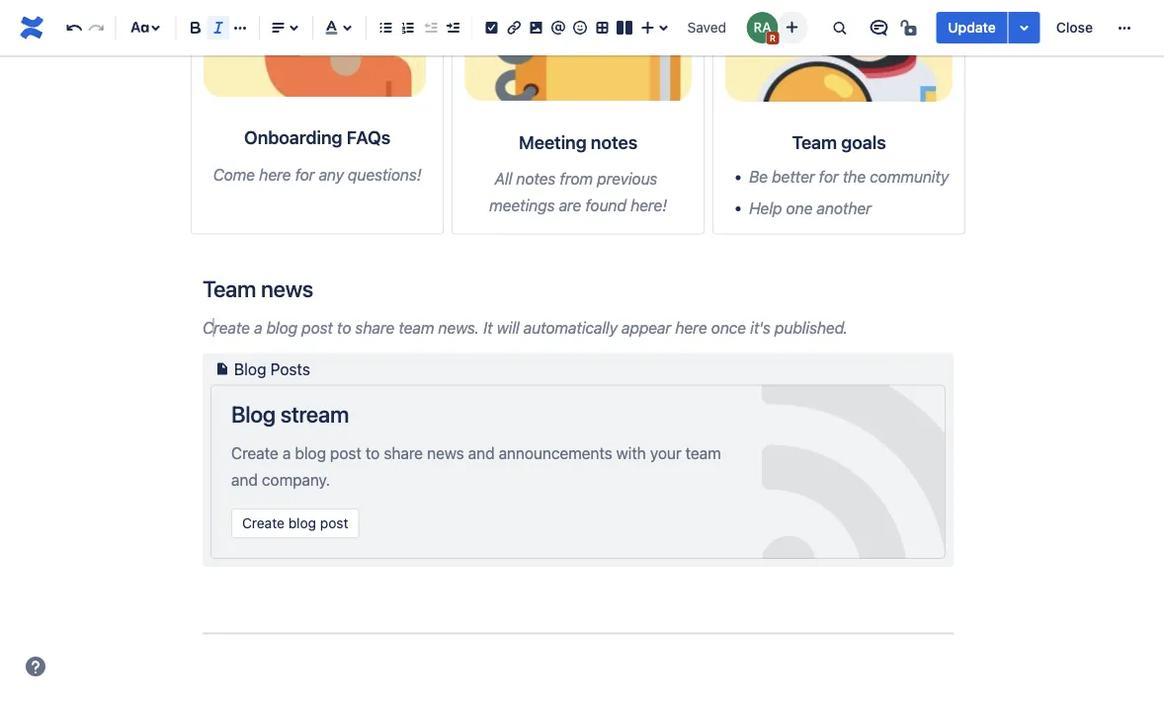 Task type: vqa. For each thing, say whether or not it's contained in the screenshot.
blog within the Create a blog post to share news and announcements with your team and company.
yes



Task type: describe. For each thing, give the bounding box(es) containing it.
company.
[[262, 471, 330, 490]]

posts
[[271, 360, 310, 379]]

to for team
[[337, 319, 351, 337]]

published.
[[775, 319, 848, 337]]

0 horizontal spatial team
[[399, 319, 434, 337]]

close
[[1057, 19, 1093, 36]]

once
[[712, 319, 746, 337]]

add image, video, or file image
[[524, 16, 548, 40]]

more image
[[1113, 16, 1137, 40]]

previous
[[597, 169, 658, 188]]

a for create a blog post to share news and announcements with your team and company.
[[283, 444, 291, 463]]

all notes from previous meetings are found here!
[[490, 169, 667, 215]]

0 horizontal spatial news
[[261, 276, 313, 302]]

blog inside button
[[288, 515, 316, 532]]

meeting
[[519, 131, 587, 153]]

to for news
[[366, 444, 380, 463]]

another
[[817, 199, 872, 218]]

more formatting image
[[229, 16, 252, 40]]

1 horizontal spatial and
[[468, 444, 495, 463]]

come here for any questions!
[[213, 165, 422, 184]]

news inside create a blog post to share news and announcements with your team and company.
[[427, 444, 464, 463]]

italic ⌘i image
[[206, 16, 230, 40]]

table image
[[591, 16, 615, 40]]

0 horizontal spatial here
[[259, 165, 291, 184]]

news.
[[439, 319, 480, 337]]

blog posts image
[[211, 357, 234, 381]]

appear
[[622, 319, 672, 337]]

will
[[497, 319, 520, 337]]

0 horizontal spatial and
[[231, 471, 258, 490]]

bullet list ⌘⇧8 image
[[374, 16, 398, 40]]

blog for blog stream
[[231, 401, 276, 428]]

announcements
[[499, 444, 613, 463]]

it's
[[751, 319, 771, 337]]

team goals
[[792, 132, 887, 153]]

bold ⌘b image
[[184, 16, 208, 40]]

from
[[560, 169, 593, 188]]

update button
[[937, 12, 1008, 44]]

with
[[617, 444, 646, 463]]

it
[[484, 319, 493, 337]]

create for create a blog post to share news and announcements with your team and company.
[[231, 444, 279, 463]]

meeting notes
[[519, 131, 638, 153]]

stream
[[281, 401, 349, 428]]

close button
[[1045, 12, 1105, 44]]

help image
[[24, 656, 47, 679]]

emoji image
[[569, 16, 592, 40]]

create for create a blog post to share team news. it will automatically appear here once it's published.
[[203, 319, 250, 337]]

1 vertical spatial here
[[676, 319, 708, 337]]

goals
[[842, 132, 887, 153]]



Task type: locate. For each thing, give the bounding box(es) containing it.
blog for blog posts
[[234, 360, 266, 379]]

1 horizontal spatial for
[[819, 168, 839, 187]]

team for team news
[[203, 276, 256, 302]]

create
[[203, 319, 250, 337], [231, 444, 279, 463], [242, 515, 285, 532]]

blog inside create a blog post to share news and announcements with your team and company.
[[295, 444, 326, 463]]

notes up meetings
[[516, 169, 556, 188]]

0 vertical spatial here
[[259, 165, 291, 184]]

ruby anderson image
[[747, 12, 778, 44]]

create inside create a blog post to share news and announcements with your team and company.
[[231, 444, 279, 463]]

1 vertical spatial blog
[[231, 401, 276, 428]]

are
[[559, 196, 582, 215]]

questions!
[[348, 165, 422, 184]]

comment icon image
[[867, 16, 891, 40]]

blog for create a blog post to share team news. it will automatically appear here once it's published.
[[267, 319, 298, 337]]

faqs
[[347, 127, 391, 148]]

onboarding faqs
[[244, 127, 391, 148]]

notes for all
[[516, 169, 556, 188]]

your
[[650, 444, 682, 463]]

create a blog post to share news and announcements with your team and company.
[[231, 444, 721, 490]]

team
[[792, 132, 837, 153], [203, 276, 256, 302]]

align left image
[[267, 16, 290, 40]]

1 horizontal spatial notes
[[591, 131, 638, 153]]

Main content area, start typing to enter text. text field
[[191, 0, 966, 639]]

a up company.
[[283, 444, 291, 463]]

here left once
[[676, 319, 708, 337]]

create blog post button
[[231, 509, 359, 539]]

team inside create a blog post to share news and announcements with your team and company.
[[686, 444, 721, 463]]

create up blog posts icon
[[203, 319, 250, 337]]

1 vertical spatial post
[[330, 444, 362, 463]]

mention image
[[547, 16, 570, 40]]

notes for meeting
[[591, 131, 638, 153]]

better
[[772, 168, 815, 187]]

a
[[254, 319, 262, 337], [283, 444, 291, 463]]

one
[[786, 199, 813, 218]]

find and replace image
[[828, 16, 852, 40]]

1 horizontal spatial news
[[427, 444, 464, 463]]

1 vertical spatial and
[[231, 471, 258, 490]]

0 horizontal spatial a
[[254, 319, 262, 337]]

indent tab image
[[441, 16, 465, 40]]

confluence image
[[16, 12, 47, 44], [16, 12, 47, 44]]

team right your
[[686, 444, 721, 463]]

blog left posts
[[234, 360, 266, 379]]

outdent ⇧tab image
[[419, 16, 442, 40]]

saved
[[688, 19, 727, 36]]

create inside button
[[242, 515, 285, 532]]

a down team news
[[254, 319, 262, 337]]

share
[[355, 319, 395, 337], [384, 444, 423, 463]]

and
[[468, 444, 495, 463], [231, 471, 258, 490]]

1 vertical spatial a
[[283, 444, 291, 463]]

here
[[259, 165, 291, 184], [676, 319, 708, 337]]

be
[[749, 168, 768, 187]]

1 vertical spatial to
[[366, 444, 380, 463]]

blog
[[234, 360, 266, 379], [231, 401, 276, 428]]

0 vertical spatial create
[[203, 319, 250, 337]]

a inside create a blog post to share news and announcements with your team and company.
[[283, 444, 291, 463]]

0 horizontal spatial for
[[295, 165, 315, 184]]

1 horizontal spatial to
[[366, 444, 380, 463]]

to
[[337, 319, 351, 337], [366, 444, 380, 463]]

create up company.
[[231, 444, 279, 463]]

team up better
[[792, 132, 837, 153]]

0 vertical spatial team
[[792, 132, 837, 153]]

automatically
[[524, 319, 618, 337]]

create down company.
[[242, 515, 285, 532]]

post for news
[[330, 444, 362, 463]]

1 vertical spatial notes
[[516, 169, 556, 188]]

create a blog post to share team news. it will automatically appear here once it's published.
[[203, 319, 848, 337]]

share for team
[[355, 319, 395, 337]]

for
[[295, 165, 315, 184], [819, 168, 839, 187]]

a for create a blog post to share team news. it will automatically appear here once it's published.
[[254, 319, 262, 337]]

1 vertical spatial share
[[384, 444, 423, 463]]

community
[[870, 168, 949, 187]]

here down onboarding
[[259, 165, 291, 184]]

post for team
[[302, 319, 333, 337]]

any
[[319, 165, 344, 184]]

numbered list ⌘⇧7 image
[[396, 16, 420, 40]]

0 vertical spatial blog
[[267, 319, 298, 337]]

post down company.
[[320, 515, 348, 532]]

notes inside the all notes from previous meetings are found here!
[[516, 169, 556, 188]]

all
[[495, 169, 512, 188]]

here!
[[631, 196, 667, 215]]

blog up company.
[[295, 444, 326, 463]]

blog posts
[[234, 360, 310, 379]]

adjust update settings image
[[1013, 16, 1037, 40]]

0 horizontal spatial team
[[203, 276, 256, 302]]

team for team goals
[[792, 132, 837, 153]]

1 vertical spatial create
[[231, 444, 279, 463]]

help one another
[[749, 199, 872, 218]]

to inside create a blog post to share news and announcements with your team and company.
[[366, 444, 380, 463]]

2 vertical spatial blog
[[288, 515, 316, 532]]

0 horizontal spatial notes
[[516, 169, 556, 188]]

1 horizontal spatial here
[[676, 319, 708, 337]]

post inside create a blog post to share news and announcements with your team and company.
[[330, 444, 362, 463]]

redo ⌘⇧z image
[[85, 16, 108, 40]]

0 vertical spatial notes
[[591, 131, 638, 153]]

and left announcements
[[468, 444, 495, 463]]

come
[[213, 165, 255, 184]]

notes
[[591, 131, 638, 153], [516, 169, 556, 188]]

team up blog posts icon
[[203, 276, 256, 302]]

for left any
[[295, 165, 315, 184]]

post up posts
[[302, 319, 333, 337]]

update
[[948, 19, 996, 36]]

0 vertical spatial post
[[302, 319, 333, 337]]

share inside create a blog post to share news and announcements with your team and company.
[[384, 444, 423, 463]]

0 vertical spatial and
[[468, 444, 495, 463]]

1 vertical spatial blog
[[295, 444, 326, 463]]

invite to edit image
[[780, 15, 804, 39]]

0 vertical spatial share
[[355, 319, 395, 337]]

the
[[843, 168, 866, 187]]

0 horizontal spatial to
[[337, 319, 351, 337]]

post down stream at the left bottom of the page
[[330, 444, 362, 463]]

help
[[749, 199, 782, 218]]

meetings
[[490, 196, 555, 215]]

share for news
[[384, 444, 423, 463]]

team
[[399, 319, 434, 337], [686, 444, 721, 463]]

2 vertical spatial create
[[242, 515, 285, 532]]

blog up posts
[[267, 319, 298, 337]]

team news
[[203, 276, 313, 302]]

0 vertical spatial blog
[[234, 360, 266, 379]]

be better for the community
[[749, 168, 949, 187]]

blog down company.
[[288, 515, 316, 532]]

0 vertical spatial news
[[261, 276, 313, 302]]

1 vertical spatial team
[[686, 444, 721, 463]]

notes up previous
[[591, 131, 638, 153]]

create for create blog post
[[242, 515, 285, 532]]

onboarding
[[244, 127, 342, 148]]

post inside button
[[320, 515, 348, 532]]

0 vertical spatial team
[[399, 319, 434, 337]]

text styles image
[[128, 16, 152, 40]]

action item image
[[480, 16, 504, 40]]

1 vertical spatial news
[[427, 444, 464, 463]]

1 horizontal spatial team
[[686, 444, 721, 463]]

found
[[586, 196, 627, 215]]

post
[[302, 319, 333, 337], [330, 444, 362, 463], [320, 515, 348, 532]]

for for the
[[819, 168, 839, 187]]

and left company.
[[231, 471, 258, 490]]

for left "the"
[[819, 168, 839, 187]]

undo ⌘z image
[[62, 16, 86, 40]]

team left news.
[[399, 319, 434, 337]]

news
[[261, 276, 313, 302], [427, 444, 464, 463]]

1 horizontal spatial a
[[283, 444, 291, 463]]

0 vertical spatial a
[[254, 319, 262, 337]]

no restrictions image
[[899, 16, 923, 40]]

blog stream
[[231, 401, 349, 428]]

for for any
[[295, 165, 315, 184]]

blog
[[267, 319, 298, 337], [295, 444, 326, 463], [288, 515, 316, 532]]

1 horizontal spatial team
[[792, 132, 837, 153]]

create blog post
[[242, 515, 348, 532]]

blog down blog posts
[[231, 401, 276, 428]]

link image
[[502, 16, 526, 40]]

2 vertical spatial post
[[320, 515, 348, 532]]

layouts image
[[613, 16, 637, 40]]

1 vertical spatial team
[[203, 276, 256, 302]]

0 vertical spatial to
[[337, 319, 351, 337]]

blog for create a blog post to share news and announcements with your team and company.
[[295, 444, 326, 463]]



